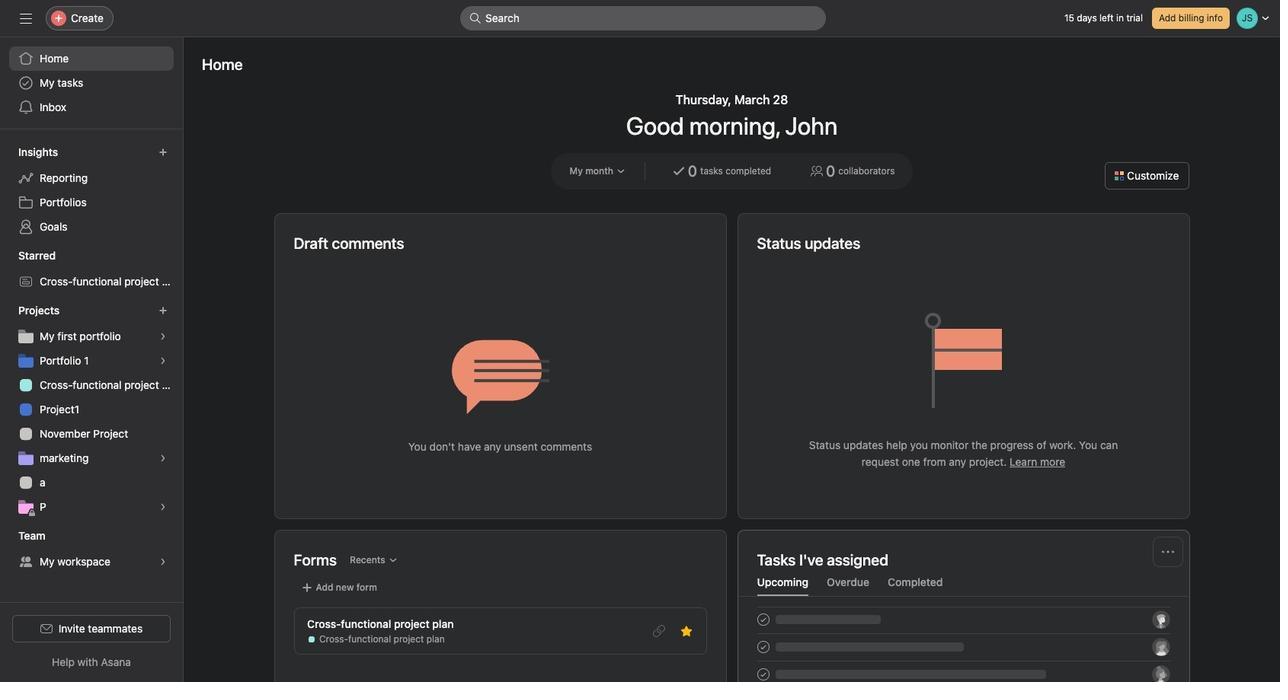 Task type: vqa. For each thing, say whether or not it's contained in the screenshot.
See details, marketing "icon"
yes



Task type: locate. For each thing, give the bounding box(es) containing it.
projects element
[[0, 297, 183, 523]]

copy form link image
[[653, 626, 665, 638]]

see details, portfolio 1 image
[[159, 357, 168, 366]]

new project or portfolio image
[[159, 306, 168, 316]]

hide sidebar image
[[20, 12, 32, 24]]

prominent image
[[470, 12, 482, 24]]

global element
[[0, 37, 183, 129]]

starred element
[[0, 242, 183, 297]]

see details, my workspace image
[[159, 558, 168, 567]]

list box
[[460, 6, 826, 30]]



Task type: describe. For each thing, give the bounding box(es) containing it.
teams element
[[0, 523, 183, 578]]

new insights image
[[159, 148, 168, 157]]

insights element
[[0, 139, 183, 242]]

actions image
[[1162, 546, 1174, 559]]

remove from favorites image
[[680, 626, 692, 638]]

see details, my first portfolio image
[[159, 332, 168, 341]]

see details, marketing image
[[159, 454, 168, 463]]

see details, p image
[[159, 503, 168, 512]]



